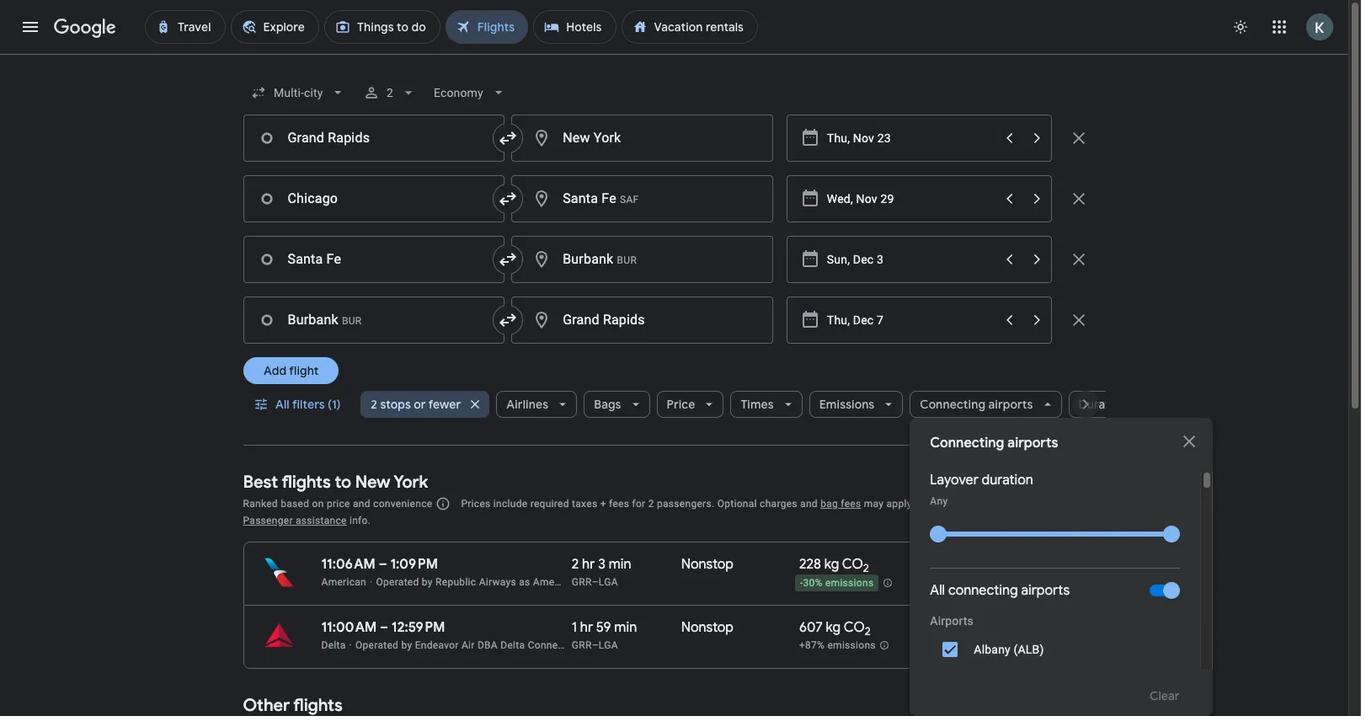Task type: describe. For each thing, give the bounding box(es) containing it.
duration
[[1079, 397, 1128, 412]]

2 inside 228 kg co 2
[[864, 561, 870, 576]]

11:00 am
[[321, 619, 377, 636]]

+87%
[[800, 640, 825, 651]]

passenger
[[243, 515, 293, 527]]

-30% emissions
[[800, 577, 874, 589]]

fewer
[[429, 397, 461, 412]]

departure text field for "remove flight from santa fe to burbank on sun, dec 3" icon
[[827, 237, 995, 282]]

bag
[[821, 498, 838, 510]]

emissions button
[[810, 384, 904, 425]]

– left 12:59 pm
[[380, 619, 388, 636]]

on
[[312, 498, 324, 510]]

filters
[[292, 397, 325, 412]]

or
[[414, 397, 426, 412]]

1492 US dollars text field
[[997, 556, 1038, 573]]

operated for operated by endeavor air dba delta connection
[[356, 640, 399, 651]]

hr for 1
[[580, 619, 593, 636]]

 image inside best flights to new york main content
[[349, 640, 352, 651]]

30%
[[803, 577, 823, 589]]

bag fees button
[[821, 498, 862, 510]]

connecting inside popup button
[[920, 397, 986, 412]]

swap origin and destination. image for departure text box related to remove flight from chicago to santa fe on wed, nov 29 icon
[[498, 189, 518, 209]]

trip inside the $1,492 entire trip
[[1022, 577, 1038, 589]]

1 fees from the left
[[609, 498, 630, 510]]

2 stops or fewer
[[371, 397, 461, 412]]

prices
[[461, 498, 491, 510]]

nonstop for 2 hr 3 min
[[682, 556, 734, 573]]

dba
[[478, 640, 498, 651]]

1 delta from the left
[[321, 640, 346, 651]]

required
[[531, 498, 569, 510]]

1:09 pm
[[390, 556, 438, 573]]

Arrival time: 1:09 PM. text field
[[390, 556, 438, 573]]

airports
[[931, 614, 974, 628]]

2 entire from the top
[[992, 640, 1019, 652]]

co for 607
[[844, 619, 865, 636]]

operated by endeavor air dba delta connection
[[356, 640, 582, 651]]

and inside prices include required taxes + fees for 2 passengers. optional charges and bag fees may apply. passenger assistance
[[801, 498, 818, 510]]

2 hr 3 min grr – lga
[[572, 556, 632, 588]]

best
[[243, 472, 278, 493]]

layover duration any
[[931, 472, 1034, 507]]

endeavor
[[415, 640, 459, 651]]

entire trip
[[992, 640, 1038, 652]]

– inside 1 hr 59 min grr – lga
[[592, 640, 599, 651]]

2 inside 2 hr 3 min grr – lga
[[572, 556, 579, 573]]

none search field containing connecting airports
[[243, 72, 1214, 716]]

hr for 2
[[582, 556, 595, 573]]

3
[[598, 556, 606, 573]]

next image
[[1065, 384, 1106, 425]]

(alb)
[[1014, 643, 1044, 656]]

airports inside popup button
[[989, 397, 1034, 412]]

connecting
[[949, 582, 1018, 599]]

albany
[[974, 643, 1011, 656]]

operated for operated by republic airways as american eagle
[[376, 576, 419, 588]]

11:06 am
[[321, 556, 376, 573]]

2 delta from the left
[[501, 640, 525, 651]]

best flights to new york
[[243, 472, 428, 493]]

+
[[600, 498, 606, 510]]

1 vertical spatial airports
[[1008, 435, 1059, 452]]

emissions
[[820, 397, 875, 412]]

228 kg co 2
[[800, 556, 870, 576]]

apply.
[[887, 498, 915, 510]]

2 button
[[356, 72, 424, 113]]

-
[[800, 577, 803, 589]]

connecting airports button
[[910, 384, 1062, 425]]

times button
[[731, 384, 803, 425]]

change appearance image
[[1221, 7, 1261, 47]]

1 vertical spatial emissions
[[828, 640, 876, 651]]

prices include required taxes + fees for 2 passengers. optional charges and bag fees may apply. passenger assistance
[[243, 498, 915, 527]]

Departure text field
[[827, 115, 995, 161]]

duration
[[982, 472, 1034, 489]]

assistance
[[296, 515, 347, 527]]

any
[[931, 495, 948, 507]]

2 inside 607 kg co 2
[[865, 625, 871, 639]]

operated by republic airways as american eagle
[[376, 576, 607, 588]]

swap origin and destination. image for the remove flight from burbank to grand rapids on thu, dec 7 icon at right departure text box
[[498, 310, 518, 330]]

(1)
[[327, 397, 341, 412]]

swap origin and destination. image for departure text field
[[498, 128, 518, 148]]

grr for 1
[[572, 640, 592, 651]]

Departure time: 11:00 AM. text field
[[321, 619, 377, 636]]

as
[[519, 576, 530, 588]]

york
[[394, 472, 428, 493]]

flights
[[282, 472, 331, 493]]

republic
[[436, 576, 476, 588]]

1
[[572, 619, 577, 636]]

all for all filters (1)
[[275, 397, 289, 412]]

swap origin and destination. image
[[498, 249, 518, 270]]

departure text field for remove flight from chicago to santa fe on wed, nov 29 icon
[[827, 176, 995, 222]]

1 hr 59 min grr – lga
[[572, 619, 637, 651]]

Departure time: 11:06 AM. text field
[[321, 556, 376, 573]]

charges
[[760, 498, 798, 510]]

2 vertical spatial airports
[[1022, 582, 1070, 599]]

11:00 am – 12:59 pm
[[321, 619, 445, 636]]

bags
[[594, 397, 621, 412]]

0 vertical spatial emissions
[[826, 577, 874, 589]]

albany (alb)
[[974, 643, 1044, 656]]

1 vertical spatial connecting airports
[[931, 435, 1059, 452]]

kg for 607
[[826, 619, 841, 636]]

+87% emissions
[[800, 640, 876, 651]]



Task type: vqa. For each thing, say whether or not it's contained in the screenshot.
"Clear" image
no



Task type: locate. For each thing, give the bounding box(es) containing it.
emissions down 607 kg co 2 on the right
[[828, 640, 876, 651]]

3 swap origin and destination. image from the top
[[498, 310, 518, 330]]

hr right 1
[[580, 619, 593, 636]]

2 vertical spatial departure text field
[[827, 297, 995, 343]]

0 vertical spatial by
[[422, 576, 433, 588]]

1 vertical spatial nonstop flight. element
[[682, 619, 734, 639]]

min right 59
[[615, 619, 637, 636]]

2 swap origin and destination. image from the top
[[498, 189, 518, 209]]

$1,492
[[997, 556, 1038, 573]]

2 departure text field from the top
[[827, 237, 995, 282]]

grr inside 2 hr 3 min grr – lga
[[572, 576, 592, 588]]

trip
[[1022, 577, 1038, 589], [1022, 640, 1038, 652]]

taxes
[[572, 498, 598, 510]]

1 vertical spatial nonstop
[[682, 619, 734, 636]]

grr up 1
[[572, 576, 592, 588]]

close dialog image
[[1180, 431, 1200, 452]]

3 departure text field from the top
[[827, 297, 995, 343]]

607 kg co 2
[[800, 619, 871, 639]]

loading results progress bar
[[0, 54, 1349, 57]]

stops
[[380, 397, 411, 412]]

and right price
[[353, 498, 371, 510]]

price
[[667, 397, 696, 412]]

None field
[[243, 78, 353, 108], [427, 78, 514, 108], [243, 78, 353, 108], [427, 78, 514, 108]]

airways
[[479, 576, 517, 588]]

2 inside prices include required taxes + fees for 2 passengers. optional charges and bag fees may apply. passenger assistance
[[649, 498, 654, 510]]

price
[[327, 498, 350, 510]]

delta down departure time: 11:00 am. text box
[[321, 640, 346, 651]]

1 vertical spatial connecting
[[931, 435, 1005, 452]]

flight
[[289, 363, 318, 378]]

1 departure text field from the top
[[827, 176, 995, 222]]

0 vertical spatial grr
[[572, 576, 592, 588]]

Departure text field
[[827, 176, 995, 222], [827, 237, 995, 282], [827, 297, 995, 343]]

air
[[462, 640, 475, 651]]

include
[[494, 498, 528, 510]]

nonstop
[[682, 556, 734, 573], [682, 619, 734, 636]]

kg up -30% emissions
[[825, 556, 840, 573]]

by down 1:09 pm
[[422, 576, 433, 588]]

delta right the dba
[[501, 640, 525, 651]]

remove flight from chicago to santa fe on wed, nov 29 image
[[1069, 189, 1089, 209]]

min for 2 hr 3 min
[[609, 556, 632, 573]]

airports left next image
[[989, 397, 1034, 412]]

airports
[[989, 397, 1034, 412], [1008, 435, 1059, 452], [1022, 582, 1070, 599]]

by
[[422, 576, 433, 588], [401, 640, 412, 651]]

co inside 228 kg co 2
[[842, 556, 864, 573]]

ranked based on price and convenience
[[243, 498, 433, 510]]

all connecting airports
[[931, 582, 1070, 599]]

operated down "11:00 am – 12:59 pm"
[[356, 640, 399, 651]]

228
[[800, 556, 821, 573]]

remove flight from burbank to grand rapids on thu, dec 7 image
[[1069, 310, 1089, 330]]

1 trip from the top
[[1022, 577, 1038, 589]]

1 nonstop from the top
[[682, 556, 734, 573]]

nonstop flight. element
[[682, 556, 734, 575], [682, 619, 734, 639]]

– inside 2 hr 3 min grr – lga
[[592, 576, 599, 588]]

add flight button
[[243, 357, 339, 384]]

times
[[741, 397, 774, 412]]

hr left 3 on the bottom of the page
[[582, 556, 595, 573]]

0 vertical spatial kg
[[825, 556, 840, 573]]

1 horizontal spatial delta
[[501, 640, 525, 651]]

airlines
[[507, 397, 549, 412]]

0 vertical spatial nonstop
[[682, 556, 734, 573]]

min right 3 on the bottom of the page
[[609, 556, 632, 573]]

0 vertical spatial swap origin and destination. image
[[498, 128, 518, 148]]

main menu image
[[20, 17, 40, 37]]

1 horizontal spatial fees
[[841, 498, 862, 510]]

passenger assistance button
[[243, 515, 347, 527]]

price button
[[657, 384, 724, 425]]

lga down 3 on the bottom of the page
[[599, 576, 618, 588]]

entire
[[992, 577, 1019, 589], [992, 640, 1019, 652]]

emissions
[[826, 577, 874, 589], [828, 640, 876, 651]]

0 vertical spatial trip
[[1022, 577, 1038, 589]]

2 inside popup button
[[371, 397, 377, 412]]

entire inside the $1,492 entire trip
[[992, 577, 1019, 589]]

1 american from the left
[[321, 576, 367, 588]]

– down 3 on the bottom of the page
[[592, 576, 599, 588]]

emissions down 228 kg co 2
[[826, 577, 874, 589]]

lga for 59
[[599, 640, 618, 651]]

new
[[355, 472, 390, 493]]

–
[[379, 556, 387, 573], [592, 576, 599, 588], [380, 619, 388, 636], [592, 640, 599, 651]]

american down departure time: 11:06 am. text field
[[321, 576, 367, 588]]

1 lga from the top
[[599, 576, 618, 588]]

2 inside popup button
[[387, 86, 393, 99]]

leaves gerald r. ford international airport at 11:00 am on thursday, november 23 and arrives at laguardia airport at 12:59 pm on thursday, november 23. element
[[321, 619, 445, 636]]

grr for 2
[[572, 576, 592, 588]]

lga down 59
[[599, 640, 618, 651]]

operated
[[376, 576, 419, 588], [356, 640, 399, 651]]

2 american from the left
[[533, 576, 578, 588]]

all left filters
[[275, 397, 289, 412]]

0 vertical spatial connecting
[[920, 397, 986, 412]]

0 horizontal spatial american
[[321, 576, 367, 588]]

1 vertical spatial entire
[[992, 640, 1019, 652]]

 image
[[349, 640, 352, 651]]

entire down all connecting airports
[[992, 640, 1019, 652]]

fees
[[609, 498, 630, 510], [841, 498, 862, 510]]

2 stops or fewer button
[[361, 384, 490, 425]]

and left the bag
[[801, 498, 818, 510]]

607
[[800, 619, 823, 636]]

co up +87% emissions
[[844, 619, 865, 636]]

kg inside 228 kg co 2
[[825, 556, 840, 573]]

layover
[[931, 472, 979, 489]]

by for endeavor
[[401, 640, 412, 651]]

departure text field for the remove flight from burbank to grand rapids on thu, dec 7 icon at right
[[827, 297, 995, 343]]

remove flight from grand rapids to new york on thu, nov 23 image
[[1069, 128, 1089, 148]]

0 vertical spatial min
[[609, 556, 632, 573]]

1 horizontal spatial by
[[422, 576, 433, 588]]

1 vertical spatial co
[[844, 619, 865, 636]]

passengers.
[[657, 498, 715, 510]]

min
[[609, 556, 632, 573], [615, 619, 637, 636]]

0 horizontal spatial fees
[[609, 498, 630, 510]]

1 swap origin and destination. image from the top
[[498, 128, 518, 148]]

leaves gerald r. ford international airport at 11:06 am on thursday, november 23 and arrives at laguardia airport at 1:09 pm on thursday, november 23. element
[[321, 556, 438, 573]]

11:06 am – 1:09 pm
[[321, 556, 438, 573]]

0 vertical spatial connecting airports
[[920, 397, 1034, 412]]

0 vertical spatial entire
[[992, 577, 1019, 589]]

2
[[387, 86, 393, 99], [371, 397, 377, 412], [649, 498, 654, 510], [572, 556, 579, 573], [864, 561, 870, 576], [865, 625, 871, 639]]

0 vertical spatial co
[[842, 556, 864, 573]]

1 vertical spatial by
[[401, 640, 412, 651]]

1 vertical spatial all
[[931, 582, 945, 599]]

all filters (1) button
[[243, 384, 354, 425]]

add flight
[[263, 363, 318, 378]]

all inside all filters (1) button
[[275, 397, 289, 412]]

59
[[596, 619, 611, 636]]

airports down "$1,492" text box
[[1022, 582, 1070, 599]]

connecting airports inside popup button
[[920, 397, 1034, 412]]

duration button
[[1069, 391, 1156, 418]]

co inside 607 kg co 2
[[844, 619, 865, 636]]

None text field
[[243, 115, 505, 162], [243, 236, 505, 283], [512, 236, 773, 283], [243, 297, 505, 344], [243, 115, 505, 162], [243, 236, 505, 283], [512, 236, 773, 283], [243, 297, 505, 344]]

trip down "$1,492" text box
[[1022, 577, 1038, 589]]

1 horizontal spatial all
[[931, 582, 945, 599]]

1 entire from the top
[[992, 577, 1019, 589]]

bags button
[[584, 384, 650, 425]]

0 horizontal spatial all
[[275, 397, 289, 412]]

for
[[632, 498, 646, 510]]

1 vertical spatial grr
[[572, 640, 592, 651]]

2 vertical spatial swap origin and destination. image
[[498, 310, 518, 330]]

fees right the bag
[[841, 498, 862, 510]]

– down 59
[[592, 640, 599, 651]]

1 vertical spatial min
[[615, 619, 637, 636]]

– left 1:09 pm
[[379, 556, 387, 573]]

lga inside 2 hr 3 min grr – lga
[[599, 576, 618, 588]]

1 nonstop flight. element from the top
[[682, 556, 734, 575]]

kg up +87% emissions
[[826, 619, 841, 636]]

None text field
[[512, 115, 773, 162], [243, 175, 505, 222], [512, 175, 773, 222], [512, 297, 773, 344], [512, 115, 773, 162], [243, 175, 505, 222], [512, 175, 773, 222], [512, 297, 773, 344]]

Arrival time: 12:59 PM. text field
[[392, 619, 445, 636]]

learn more about ranking image
[[436, 496, 451, 511]]

may
[[864, 498, 884, 510]]

grr down 1
[[572, 640, 592, 651]]

add
[[263, 363, 286, 378]]

2 nonstop from the top
[[682, 619, 734, 636]]

kg inside 607 kg co 2
[[826, 619, 841, 636]]

min inside 1 hr 59 min grr – lga
[[615, 619, 637, 636]]

co up -30% emissions
[[842, 556, 864, 573]]

airports up duration
[[1008, 435, 1059, 452]]

0 vertical spatial airports
[[989, 397, 1034, 412]]

1 vertical spatial swap origin and destination. image
[[498, 189, 518, 209]]

american right as
[[533, 576, 578, 588]]

2 nonstop flight. element from the top
[[682, 619, 734, 639]]

0 vertical spatial lga
[[599, 576, 618, 588]]

2 fees from the left
[[841, 498, 862, 510]]

2 grr from the top
[[572, 640, 592, 651]]

$1,492 entire trip
[[992, 556, 1038, 589]]

1 vertical spatial operated
[[356, 640, 399, 651]]

nonstop flight. element for 2 hr 3 min
[[682, 556, 734, 575]]

connecting airports up duration
[[931, 435, 1059, 452]]

2 and from the left
[[801, 498, 818, 510]]

by for republic
[[422, 576, 433, 588]]

min inside 2 hr 3 min grr – lga
[[609, 556, 632, 573]]

co
[[842, 556, 864, 573], [844, 619, 865, 636]]

swap origin and destination. image
[[498, 128, 518, 148], [498, 189, 518, 209], [498, 310, 518, 330]]

all up airports
[[931, 582, 945, 599]]

fees right +
[[609, 498, 630, 510]]

lga inside 1 hr 59 min grr – lga
[[599, 640, 618, 651]]

2 trip from the top
[[1022, 640, 1038, 652]]

hr inside 2 hr 3 min grr – lga
[[582, 556, 595, 573]]

total duration 1 hr 59 min. element
[[572, 619, 682, 639]]

eagle
[[581, 576, 607, 588]]

all
[[275, 397, 289, 412], [931, 582, 945, 599]]

0 horizontal spatial by
[[401, 640, 412, 651]]

12:59 pm
[[392, 619, 445, 636]]

1 vertical spatial trip
[[1022, 640, 1038, 652]]

co for 228
[[842, 556, 864, 573]]

all filters (1)
[[275, 397, 341, 412]]

connecting airports up layover
[[920, 397, 1034, 412]]

operated down arrival time: 1:09 pm. text field
[[376, 576, 419, 588]]

1 vertical spatial hr
[[580, 619, 593, 636]]

delta
[[321, 640, 346, 651], [501, 640, 525, 651]]

best flights to new york main content
[[243, 459, 1106, 716]]

0 horizontal spatial and
[[353, 498, 371, 510]]

all for all connecting airports
[[931, 582, 945, 599]]

None search field
[[243, 72, 1214, 716]]

0 vertical spatial departure text field
[[827, 176, 995, 222]]

convenience
[[373, 498, 433, 510]]

2 lga from the top
[[599, 640, 618, 651]]

0 vertical spatial operated
[[376, 576, 419, 588]]

based
[[281, 498, 309, 510]]

remove flight from santa fe to burbank on sun, dec 3 image
[[1069, 249, 1089, 270]]

kg for 228
[[825, 556, 840, 573]]

1 and from the left
[[353, 498, 371, 510]]

nonstop for 1 hr 59 min
[[682, 619, 734, 636]]

0 vertical spatial hr
[[582, 556, 595, 573]]

connection
[[528, 640, 582, 651]]

1 vertical spatial lga
[[599, 640, 618, 651]]

airlines button
[[497, 384, 577, 425]]

1 vertical spatial departure text field
[[827, 237, 995, 282]]

hr inside 1 hr 59 min grr – lga
[[580, 619, 593, 636]]

min for 1 hr 59 min
[[615, 619, 637, 636]]

entire down "$1,492" text box
[[992, 577, 1019, 589]]

optional
[[718, 498, 757, 510]]

1 vertical spatial kg
[[826, 619, 841, 636]]

lga for 3
[[599, 576, 618, 588]]

trip right albany
[[1022, 640, 1038, 652]]

0 vertical spatial nonstop flight. element
[[682, 556, 734, 575]]

grr inside 1 hr 59 min grr – lga
[[572, 640, 592, 651]]

0 vertical spatial all
[[275, 397, 289, 412]]

lga
[[599, 576, 618, 588], [599, 640, 618, 651]]

1 grr from the top
[[572, 576, 592, 588]]

1 horizontal spatial american
[[533, 576, 578, 588]]

0 horizontal spatial delta
[[321, 640, 346, 651]]

kg
[[825, 556, 840, 573], [826, 619, 841, 636]]

by down 12:59 pm text field
[[401, 640, 412, 651]]

1 horizontal spatial and
[[801, 498, 818, 510]]

nonstop flight. element for 1 hr 59 min
[[682, 619, 734, 639]]

total duration 2 hr 3 min. element
[[572, 556, 682, 575]]

ranked
[[243, 498, 278, 510]]

hr
[[582, 556, 595, 573], [580, 619, 593, 636]]

to
[[335, 472, 351, 493]]



